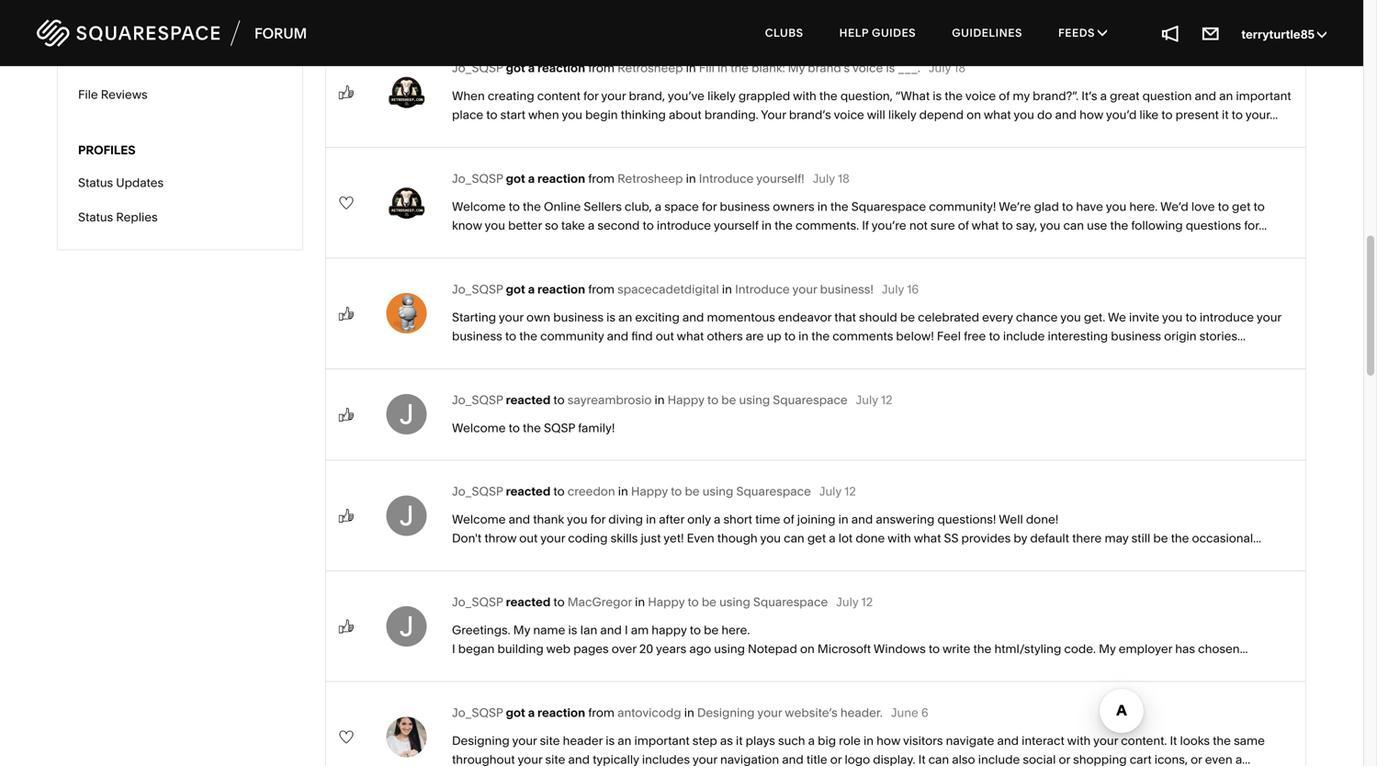 Task type: vqa. For each thing, say whether or not it's contained in the screenshot.
the leftmost Css link
no



Task type: locate. For each thing, give the bounding box(es) containing it.
from up "community"
[[588, 282, 615, 297]]

introduce inside welcome to the online sellers club, a space for business owners in the squarespace community! we're glad to have you here. we'd love to get to know you better so take a second to introduce yourself in the comments. if you're not sure of what to say, you can use the following questions for...
[[657, 218, 711, 233]]

file for file reviews
[[78, 87, 98, 102]]

yet!
[[664, 531, 684, 546]]

1 vertical spatial retrosheep
[[618, 171, 683, 186]]

get up for...
[[1232, 199, 1251, 214]]

the up comments.
[[831, 199, 849, 214]]

are
[[746, 329, 764, 344]]

family!
[[578, 421, 615, 435]]

0 horizontal spatial with
[[793, 89, 817, 103]]

joining
[[797, 512, 836, 527]]

1 vertical spatial introduce
[[735, 282, 790, 297]]

happy
[[668, 393, 705, 407], [631, 484, 668, 499], [648, 595, 685, 610]]

employer
[[1119, 642, 1173, 657]]

voice down question,
[[834, 108, 865, 122]]

squarespace inside welcome to the online sellers club, a space for business owners in the squarespace community! we're glad to have you here. we'd love to get to know you better so take a second to introduce yourself in the comments. if you're not sure of what to say, you can use the following questions for...
[[852, 199, 926, 214]]

get inside welcome and thank you for diving in after only a short time of joining in and answering questions! well done! don't throw out your coding skills just yet! even though you can get a lot done with what ss provides by default there may still be the occasional...
[[808, 531, 826, 546]]

spacecadetdigital
[[618, 282, 719, 297]]

it inside designing your site header is an important step as it plays such a big role in how visitors navigate and interact with your content. it looks the same throughout your site and typically includes your navigation and title or logo display. it can also include social or shopping cart icons, or even a...
[[736, 734, 743, 748]]

present
[[1176, 108, 1219, 122]]

file inside the file comments link
[[78, 53, 98, 68]]

3 from from the top
[[588, 282, 615, 297]]

if
[[862, 218, 869, 233]]

4 jo_sqsp link from the top
[[452, 393, 503, 407]]

business up "community"
[[553, 310, 604, 325]]

status for status updates
[[78, 176, 113, 190]]

is left ian
[[568, 623, 577, 638]]

status left replies
[[78, 210, 113, 225]]

years
[[656, 642, 687, 657]]

can inside designing your site header is an important step as it plays such a big role in how visitors navigate and interact with your content. it looks the same throughout your site and typically includes your navigation and title or logo display. it can also include social or shopping cart icons, or even a...
[[929, 753, 949, 766]]

jo_sqsp link up when
[[452, 61, 503, 75]]

what down community!
[[972, 218, 999, 233]]

can left use
[[1064, 218, 1084, 233]]

0 vertical spatial i
[[625, 623, 628, 638]]

retrosheep image
[[386, 183, 427, 223]]

retrosheep link up brand,
[[618, 61, 683, 75]]

an right question
[[1220, 89, 1233, 103]]

short
[[724, 512, 753, 527]]

you down glad
[[1040, 218, 1061, 233]]

0 vertical spatial 12
[[881, 393, 893, 407]]

2 vertical spatial can
[[929, 753, 949, 766]]

an up typically
[[618, 734, 632, 748]]

3 jo_sqsp from the top
[[452, 282, 503, 297]]

2 jo_sqsp image from the top
[[386, 606, 427, 647]]

include inside 'starting your own business is an exciting and momentous endeavor that should be celebrated every chance you get. we invite you to introduce your business to the community and find out what others are up to in the comments below! feel free to include interesting business origin stories...'
[[1003, 329, 1045, 344]]

jo_sqsp link for jo_sqsp got a reaction from retrosheep in introduce yourself! july 18
[[452, 171, 503, 186]]

on right notepad
[[800, 642, 815, 657]]

1 horizontal spatial on
[[967, 108, 981, 122]]

like image for starting your own business is an exciting and momentous endeavor that should be celebrated every chance you get. we invite you to introduce your business to the community and find out what others are up to in the comments below! feel free to include interesting business origin stories...
[[337, 305, 356, 323]]

status updates link
[[69, 167, 291, 199]]

status replies link
[[69, 201, 291, 234]]

2 horizontal spatial can
[[1064, 218, 1084, 233]]

got down better
[[506, 282, 526, 297]]

1 vertical spatial designing
[[452, 734, 510, 748]]

0 vertical spatial welcome
[[452, 199, 506, 214]]

happy to be using squarespace link for time
[[631, 484, 811, 499]]

1 vertical spatial likely
[[889, 108, 917, 122]]

you up coding
[[567, 512, 588, 527]]

0 horizontal spatial how
[[877, 734, 901, 748]]

that
[[835, 310, 856, 325]]

1 horizontal spatial get
[[1232, 199, 1251, 214]]

a up own
[[528, 282, 535, 297]]

0 horizontal spatial i
[[452, 642, 455, 657]]

brand's
[[808, 61, 850, 75], [789, 108, 831, 122]]

how down the it's
[[1080, 108, 1104, 122]]

happy to be using squarespace link down are
[[668, 393, 848, 407]]

happy to be using squarespace link up the short
[[631, 484, 811, 499]]

1 vertical spatial 18
[[838, 171, 850, 186]]

1 vertical spatial welcome
[[452, 421, 506, 435]]

business down invite at the top right
[[1111, 329, 1162, 344]]

0 vertical spatial on
[[967, 108, 981, 122]]

it right present
[[1222, 108, 1229, 122]]

2 status from the top
[[78, 210, 113, 225]]

introduce
[[657, 218, 711, 233], [1200, 310, 1254, 325]]

0 vertical spatial file
[[78, 53, 98, 68]]

own
[[527, 310, 551, 325]]

jo_sqsp up know
[[452, 171, 503, 186]]

with inside designing your site header is an important step as it plays such a big role in how visitors navigate and interact with your content. it looks the same throughout your site and typically includes your navigation and title or logo display. it can also include social or shopping cart icons, or even a...
[[1067, 734, 1091, 748]]

guidelines
[[952, 26, 1023, 40]]

retrosheep image
[[386, 72, 427, 112]]

jo_sqsp got a reaction from retrosheep in introduce yourself! july 18
[[452, 171, 850, 186]]

reaction for header
[[538, 706, 585, 720]]

3 welcome from the top
[[452, 512, 506, 527]]

0 vertical spatial jo_sqsp image
[[386, 394, 427, 435]]

jo_sqsp for jo_sqsp reacted to macgregor in happy to be using squarespace july 12
[[452, 595, 503, 610]]

is inside when creating content for your brand, you've likely grappled with the question, "what is the voice of my brand?". it's a great question and an important place to start when you begin thinking about branding. your brand's voice will likely depend on what you do and how you'd like to present it to your...
[[933, 89, 942, 103]]

an inside 'starting your own business is an exciting and momentous endeavor that should be celebrated every chance you get. we invite you to introduce your business to the community and find out what others are up to in the comments below! feel free to include interesting business origin stories...'
[[619, 310, 632, 325]]

3 got from the top
[[506, 282, 526, 297]]

my right blank:
[[788, 61, 805, 75]]

how
[[1080, 108, 1104, 122], [877, 734, 901, 748]]

0 vertical spatial status
[[78, 176, 113, 190]]

1 horizontal spatial likely
[[889, 108, 917, 122]]

in up comments.
[[818, 199, 828, 214]]

out inside 'starting your own business is an exciting and momentous endeavor that should be celebrated every chance you get. we invite you to introduce your business to the community and find out what others are up to in the comments below! feel free to include interesting business origin stories...'
[[656, 329, 674, 344]]

what inside when creating content for your brand, you've likely grappled with the question, "what is the voice of my brand?". it's a great question and an important place to start when you begin thinking about branding. your brand's voice will likely depend on what you do and how you'd like to present it to your...
[[984, 108, 1011, 122]]

0 horizontal spatial or
[[831, 753, 842, 766]]

1 vertical spatial happy to be using squarespace link
[[631, 484, 811, 499]]

1 horizontal spatial important
[[1236, 89, 1292, 103]]

how inside designing your site header is an important step as it plays such a big role in how visitors navigate and interact with your content. it looks the same throughout your site and typically includes your navigation and title or logo display. it can also include social or shopping cart icons, or even a...
[[877, 734, 901, 748]]

3 jo_sqsp link from the top
[[452, 282, 503, 297]]

important inside designing your site header is an important step as it plays such a big role in how visitors navigate and interact with your content. it looks the same throughout your site and typically includes your navigation and title or logo display. it can also include social or shopping cart icons, or even a...
[[635, 734, 690, 748]]

5 jo_sqsp from the top
[[452, 484, 503, 499]]

invite
[[1129, 310, 1160, 325]]

site
[[540, 734, 560, 748], [545, 753, 566, 766]]

my right code.
[[1099, 642, 1116, 657]]

0 horizontal spatial on
[[800, 642, 815, 657]]

site left header
[[540, 734, 560, 748]]

1 horizontal spatial 12
[[862, 595, 873, 610]]

7 jo_sqsp link from the top
[[452, 706, 503, 720]]

jo_sqsp reacted to macgregor in happy to be using squarespace july 12
[[452, 595, 873, 610]]

file for file comments
[[78, 53, 98, 68]]

in right the role
[[864, 734, 874, 748]]

welcome for welcome to the sqsp family!
[[452, 421, 506, 435]]

a up creating
[[528, 61, 535, 75]]

0 vertical spatial introduce
[[699, 171, 754, 186]]

4 from from the top
[[588, 706, 615, 720]]

is up "depend"
[[933, 89, 942, 103]]

comments.
[[796, 218, 859, 233]]

it down visitors on the bottom
[[919, 753, 926, 766]]

reaction up online
[[538, 171, 585, 186]]

1 retrosheep from the top
[[618, 61, 683, 75]]

designing your website's header. link
[[697, 706, 883, 720]]

is inside 'starting your own business is an exciting and momentous endeavor that should be celebrated every chance you get. we invite you to introduce your business to the community and find out what others are up to in the comments below! feel free to include interesting business origin stories...'
[[607, 310, 616, 325]]

happy for macgregor
[[648, 595, 685, 610]]

like image for welcome and thank you for diving in after only a short time of joining in and answering questions! well done!
[[337, 507, 356, 525]]

a right the it's
[[1101, 89, 1107, 103]]

2 vertical spatial with
[[1067, 734, 1091, 748]]

1 horizontal spatial it
[[1170, 734, 1177, 748]]

jo_sqsp up starting
[[452, 282, 503, 297]]

a inside designing your site header is an important step as it plays such a big role in how visitors navigate and interact with your content. it looks the same throughout your site and typically includes your navigation and title or logo display. it can also include social or shopping cart icons, or even a...
[[808, 734, 815, 748]]

it
[[1222, 108, 1229, 122], [736, 734, 743, 748]]

0 horizontal spatial get
[[808, 531, 826, 546]]

2 vertical spatial my
[[1099, 642, 1116, 657]]

1 vertical spatial jo_sqsp image
[[386, 606, 427, 647]]

2 file from the top
[[78, 87, 98, 102]]

spacecadetdigital image
[[386, 293, 427, 334]]

time
[[755, 512, 781, 527]]

jo_sqsp link up greetings.
[[452, 595, 503, 610]]

2 horizontal spatial with
[[1067, 734, 1091, 748]]

2 from from the top
[[588, 171, 615, 186]]

2 retrosheep link from the top
[[618, 171, 683, 186]]

got
[[506, 61, 526, 75], [506, 171, 526, 186], [506, 282, 526, 297], [506, 706, 526, 720]]

july up greetings. my name is ian and i am happy to be here. i began building web pages over 20 years ago using notepad on microsoft windows to write the html/styling code. my employer has chosen...
[[836, 595, 859, 610]]

love
[[1192, 199, 1215, 214]]

1 vertical spatial important
[[635, 734, 690, 748]]

the up "depend"
[[945, 89, 963, 103]]

1 got from the top
[[506, 61, 526, 75]]

16
[[907, 282, 919, 297]]

owners
[[773, 199, 815, 214]]

website's
[[785, 706, 838, 720]]

your inside welcome and thank you for diving in after only a short time of joining in and answering questions! well done! don't throw out your coding skills just yet! even though you can get a lot done with what ss provides by default there may still be the occasional...
[[541, 531, 565, 546]]

1 status from the top
[[78, 176, 113, 190]]

using for macgregor
[[720, 595, 751, 610]]

like image
[[337, 305, 356, 323], [337, 406, 356, 424], [337, 507, 356, 525], [337, 618, 356, 636]]

1 horizontal spatial of
[[958, 218, 969, 233]]

0 vertical spatial likely
[[708, 89, 736, 103]]

3 reacted from the top
[[506, 595, 551, 610]]

reacted for sayreambrosio
[[506, 393, 551, 407]]

1 vertical spatial how
[[877, 734, 901, 748]]

welcome inside welcome to the online sellers club, a space for business owners in the squarespace community! we're glad to have you here. we'd love to get to know you better so take a second to introduce yourself in the comments. if you're not sure of what to say, you can use the following questions for...
[[452, 199, 506, 214]]

2 got from the top
[[506, 171, 526, 186]]

can inside welcome to the online sellers club, a space for business owners in the squarespace community! we're glad to have you here. we'd love to get to know you better so take a second to introduce yourself in the comments. if you're not sure of what to say, you can use the following questions for...
[[1064, 218, 1084, 233]]

an up find
[[619, 310, 632, 325]]

jo_sqsp image
[[386, 394, 427, 435], [386, 606, 427, 647]]

0 vertical spatial with
[[793, 89, 817, 103]]

2 horizontal spatial or
[[1191, 753, 1203, 766]]

jo_sqsp link for jo_sqsp got a reaction from antovicodg in designing your website's header. june 6
[[452, 706, 503, 720]]

what inside welcome to the online sellers club, a space for business owners in the squarespace community! we're glad to have you here. we'd love to get to know you better so take a second to introduce yourself in the comments. if you're not sure of what to say, you can use the following questions for...
[[972, 218, 999, 233]]

4 like image from the top
[[337, 618, 356, 636]]

out inside welcome and thank you for diving in after only a short time of joining in and answering questions! well done! don't throw out your coding skills just yet! even though you can get a lot done with what ss provides by default there may still be the occasional...
[[519, 531, 538, 546]]

4 got from the top
[[506, 706, 526, 720]]

to
[[486, 108, 498, 122], [1162, 108, 1173, 122], [1232, 108, 1243, 122], [509, 199, 520, 214], [1062, 199, 1074, 214], [1218, 199, 1229, 214], [1254, 199, 1265, 214], [643, 218, 654, 233], [1002, 218, 1013, 233], [1186, 310, 1197, 325], [505, 329, 517, 344], [785, 329, 796, 344], [989, 329, 1000, 344], [554, 393, 565, 407], [707, 393, 719, 407], [509, 421, 520, 435], [554, 484, 565, 499], [671, 484, 682, 499], [554, 595, 565, 610], [688, 595, 699, 610], [690, 623, 701, 638], [929, 642, 940, 657]]

sqsp
[[544, 421, 575, 435]]

the right write
[[974, 642, 992, 657]]

for up begin at the left top of the page
[[584, 89, 599, 103]]

depend
[[920, 108, 964, 122]]

jo_sqsp link for jo_sqsp got a reaction from retrosheep in fill in the blank: my brand's voice is ___. july 18
[[452, 61, 503, 75]]

squarespace for jo_sqsp reacted to creedon in happy to be using squarespace july 12
[[737, 484, 811, 499]]

3 like image from the top
[[337, 507, 356, 525]]

1 vertical spatial brand's
[[789, 108, 831, 122]]

0 vertical spatial retrosheep link
[[618, 61, 683, 75]]

there
[[1072, 531, 1102, 546]]

voice left my
[[966, 89, 996, 103]]

glad
[[1034, 199, 1059, 214]]

sayreambrosio
[[568, 393, 652, 407]]

ss
[[944, 531, 959, 546]]

and down jo_sqsp got a reaction from spacecadetdigital in introduce your business! july 16
[[683, 310, 704, 325]]

got up throughout
[[506, 706, 526, 720]]

1 vertical spatial include
[[978, 753, 1020, 766]]

12 down comments
[[881, 393, 893, 407]]

introduce up stories...
[[1200, 310, 1254, 325]]

1 reacted from the top
[[506, 393, 551, 407]]

jo_sqsp up throughout
[[452, 706, 503, 720]]

i left 'am'
[[625, 623, 628, 638]]

2 horizontal spatial of
[[999, 89, 1010, 103]]

terryturtle85 link
[[1242, 27, 1327, 42]]

happy for sayreambrosio
[[668, 393, 705, 407]]

1 vertical spatial get
[[808, 531, 826, 546]]

an
[[1220, 89, 1233, 103], [619, 310, 632, 325], [618, 734, 632, 748]]

on inside greetings. my name is ian and i am happy to be here. i began building web pages over 20 years ago using notepad on microsoft windows to write the html/styling code. my employer has chosen...
[[800, 642, 815, 657]]

shopping
[[1073, 753, 1127, 766]]

question
[[1143, 89, 1192, 103]]

1 vertical spatial i
[[452, 642, 455, 657]]

0 vertical spatial here.
[[1130, 199, 1158, 214]]

write
[[943, 642, 971, 657]]

1 horizontal spatial how
[[1080, 108, 1104, 122]]

1 vertical spatial out
[[519, 531, 538, 546]]

1 vertical spatial with
[[888, 531, 911, 546]]

squarespace down up at top
[[773, 393, 848, 407]]

likely up branding.
[[708, 89, 736, 103]]

1 vertical spatial status
[[78, 210, 113, 225]]

0 vertical spatial can
[[1064, 218, 1084, 233]]

got up better
[[506, 171, 526, 186]]

4 reaction from the top
[[538, 706, 585, 720]]

1 horizontal spatial can
[[929, 753, 949, 766]]

0 vertical spatial introduce
[[657, 218, 711, 233]]

2 horizontal spatial 12
[[881, 393, 893, 407]]

2 vertical spatial reacted
[[506, 595, 551, 610]]

it up icons,
[[1170, 734, 1177, 748]]

important up includes
[[635, 734, 690, 748]]

step
[[693, 734, 717, 748]]

1 like image from the top
[[337, 305, 356, 323]]

1 vertical spatial retrosheep link
[[618, 171, 683, 186]]

help
[[840, 26, 869, 40]]

1 vertical spatial happy
[[631, 484, 668, 499]]

here. up following
[[1130, 199, 1158, 214]]

12 for jo_sqsp reacted to creedon in happy to be using squarespace july 12
[[845, 484, 856, 499]]

reaction
[[538, 61, 585, 75], [538, 171, 585, 186], [538, 282, 585, 297], [538, 706, 585, 720]]

it's
[[1082, 89, 1098, 103]]

for inside when creating content for your brand, you've likely grappled with the question, "what is the voice of my brand?". it's a great question and an important place to start when you begin thinking about branding. your brand's voice will likely depend on what you do and how you'd like to present it to your...
[[584, 89, 599, 103]]

2 retrosheep from the top
[[618, 171, 683, 186]]

from up begin at the left top of the page
[[588, 61, 615, 75]]

a right the only
[[714, 512, 721, 527]]

fill in the blank: my brand's voice is ___. link
[[699, 61, 921, 75]]

status inside "link"
[[78, 210, 113, 225]]

0 horizontal spatial it
[[736, 734, 743, 748]]

1 horizontal spatial here.
[[1130, 199, 1158, 214]]

skills
[[611, 531, 638, 546]]

of inside welcome and thank you for diving in after only a short time of joining in and answering questions! well done! don't throw out your coding skills just yet! even though you can get a lot done with what ss provides by default there may still be the occasional...
[[784, 512, 795, 527]]

retrosheep link for club,
[[618, 171, 683, 186]]

1 vertical spatial file
[[78, 87, 98, 102]]

likely
[[708, 89, 736, 103], [889, 108, 917, 122]]

july up joining
[[820, 484, 842, 499]]

how inside when creating content for your brand, you've likely grappled with the question, "what is the voice of my brand?". it's a great question and an important place to start when you begin thinking about branding. your brand's voice will likely depend on what you do and how you'd like to present it to your...
[[1080, 108, 1104, 122]]

it
[[1170, 734, 1177, 748], [919, 753, 926, 766]]

here. up notepad
[[722, 623, 750, 638]]

2 welcome from the top
[[452, 421, 506, 435]]

0 horizontal spatial out
[[519, 531, 538, 546]]

0 vertical spatial get
[[1232, 199, 1251, 214]]

voice up question,
[[853, 61, 883, 75]]

be inside greetings. my name is ian and i am happy to be here. i began building web pages over 20 years ago using notepad on microsoft windows to write the html/styling code. my employer has chosen...
[[704, 623, 719, 638]]

thank
[[533, 512, 564, 527]]

is left exciting
[[607, 310, 616, 325]]

you up origin
[[1162, 310, 1183, 325]]

status
[[78, 176, 113, 190], [78, 210, 113, 225]]

0 horizontal spatial 12
[[845, 484, 856, 499]]

on right "depend"
[[967, 108, 981, 122]]

0 horizontal spatial designing
[[452, 734, 510, 748]]

7 jo_sqsp from the top
[[452, 706, 503, 720]]

0 vertical spatial it
[[1222, 108, 1229, 122]]

guidelines link
[[936, 9, 1039, 57]]

1 vertical spatial here.
[[722, 623, 750, 638]]

an for designing your site header is an important step as it plays such a big role in how visitors navigate and interact with your content. it looks the same throughout your site and typically includes your navigation and title or logo display. it can also include social or shopping cart icons, or even a...
[[618, 734, 632, 748]]

feel
[[937, 329, 961, 344]]

1 jo_sqsp image from the top
[[386, 394, 427, 435]]

1 vertical spatial it
[[736, 734, 743, 748]]

welcome for welcome to the online sellers club, a space for business owners in the squarespace community! we're glad to have you here. we'd love to get to know you better so take a second to introduce yourself in the comments. if you're not sure of what to say, you can use the following questions for...
[[452, 199, 506, 214]]

2 horizontal spatial my
[[1099, 642, 1116, 657]]

the down fill in the blank: my brand's voice is ___. link
[[820, 89, 838, 103]]

web
[[546, 642, 571, 657]]

reacted up welcome to the sqsp family!
[[506, 393, 551, 407]]

4 jo_sqsp from the top
[[452, 393, 503, 407]]

1 jo_sqsp from the top
[[452, 61, 503, 75]]

updates
[[116, 176, 164, 190]]

jo_sqsp for jo_sqsp got a reaction from antovicodg in designing your website's header. june 6
[[452, 706, 503, 720]]

0 vertical spatial include
[[1003, 329, 1045, 344]]

antovicodg link
[[618, 706, 681, 720]]

1 horizontal spatial with
[[888, 531, 911, 546]]

macgregor
[[568, 595, 632, 610]]

with inside welcome and thank you for diving in after only a short time of joining in and answering questions! well done! don't throw out your coding skills just yet! even though you can get a lot done with what ss provides by default there may still be the occasional...
[[888, 531, 911, 546]]

1 horizontal spatial or
[[1059, 753, 1071, 766]]

reaction up own
[[538, 282, 585, 297]]

0 vertical spatial of
[[999, 89, 1010, 103]]

sure
[[931, 218, 955, 233]]

2 reacted from the top
[[506, 484, 551, 499]]

1 horizontal spatial it
[[1222, 108, 1229, 122]]

1 welcome from the top
[[452, 199, 506, 214]]

1 retrosheep link from the top
[[618, 61, 683, 75]]

the inside greetings. my name is ian and i am happy to be here. i began building web pages over 20 years ago using notepad on microsoft windows to write the html/styling code. my employer has chosen...
[[974, 642, 992, 657]]

brand's right your
[[789, 108, 831, 122]]

what left do
[[984, 108, 1011, 122]]

retrosheep for club,
[[618, 171, 683, 186]]

1 horizontal spatial introduce
[[1200, 310, 1254, 325]]

from for header
[[588, 706, 615, 720]]

0 vertical spatial important
[[1236, 89, 1292, 103]]

0 horizontal spatial likely
[[708, 89, 736, 103]]

the right use
[[1110, 218, 1129, 233]]

0 vertical spatial an
[[1220, 89, 1233, 103]]

0 vertical spatial reacted
[[506, 393, 551, 407]]

it inside when creating content for your brand, you've likely grappled with the question, "what is the voice of my brand?". it's a great question and an important place to start when you begin thinking about branding. your brand's voice will likely depend on what you do and how you'd like to present it to your...
[[1222, 108, 1229, 122]]

0 horizontal spatial my
[[513, 623, 530, 638]]

from
[[588, 61, 615, 75], [588, 171, 615, 186], [588, 282, 615, 297], [588, 706, 615, 720]]

reacted up thank
[[506, 484, 551, 499]]

important up your...
[[1236, 89, 1292, 103]]

jo_sqsp link up welcome to the sqsp family!
[[452, 393, 503, 407]]

0 horizontal spatial introduce
[[657, 218, 711, 233]]

retrosheep link for brand,
[[618, 61, 683, 75]]

2 like image from the top
[[337, 406, 356, 424]]

it right as
[[736, 734, 743, 748]]

1 from from the top
[[588, 61, 615, 75]]

2 vertical spatial an
[[618, 734, 632, 748]]

online
[[544, 199, 581, 214]]

2 vertical spatial happy to be using squarespace link
[[648, 595, 828, 610]]

file
[[78, 53, 98, 68], [78, 87, 98, 102]]

2 reaction from the top
[[538, 171, 585, 186]]

reaction for online
[[538, 171, 585, 186]]

lot
[[839, 531, 853, 546]]

3 reaction from the top
[[538, 282, 585, 297]]

yourself!
[[756, 171, 805, 186]]

and down such
[[782, 753, 804, 766]]

likely down "what
[[889, 108, 917, 122]]

1 vertical spatial on
[[800, 642, 815, 657]]

designing up throughout
[[452, 734, 510, 748]]

macgregor link
[[568, 595, 632, 610]]

like image for welcome to the sqsp family!
[[337, 406, 356, 424]]

with inside when creating content for your brand, you've likely grappled with the question, "what is the voice of my brand?". it's a great question and an important place to start when you begin thinking about branding. your brand's voice will likely depend on what you do and how you'd like to present it to your...
[[793, 89, 817, 103]]

july for jo_sqsp got a reaction from spacecadetdigital in introduce your business! july 16
[[882, 282, 904, 297]]

an inside designing your site header is an important step as it plays such a big role in how visitors navigate and interact with your content. it looks the same throughout your site and typically includes your navigation and title or logo display. it can also include social or shopping cart icons, or even a...
[[618, 734, 632, 748]]

0 vertical spatial my
[[788, 61, 805, 75]]

an for starting your own business is an exciting and momentous endeavor that should be celebrated every chance you get. we invite you to introduce your business to the community and find out what others are up to in the comments below! feel free to include interesting business origin stories...
[[619, 310, 632, 325]]

2 jo_sqsp from the top
[[452, 171, 503, 186]]

1 file from the top
[[78, 53, 98, 68]]

6 jo_sqsp link from the top
[[452, 595, 503, 610]]

retrosheep link up club,
[[618, 171, 683, 186]]

using down are
[[739, 393, 770, 407]]

welcome inside welcome and thank you for diving in after only a short time of joining in and answering questions! well done! don't throw out your coding skills just yet! even though you can get a lot done with what ss provides by default there may still be the occasional...
[[452, 512, 506, 527]]

voice
[[853, 61, 883, 75], [966, 89, 996, 103], [834, 108, 865, 122]]

6 jo_sqsp from the top
[[452, 595, 503, 610]]

with
[[793, 89, 817, 103], [888, 531, 911, 546], [1067, 734, 1091, 748]]

0 horizontal spatial important
[[635, 734, 690, 748]]

jo_sqsp for jo_sqsp got a reaction from retrosheep in introduce yourself! july 18
[[452, 171, 503, 186]]

will
[[867, 108, 886, 122]]

or right social
[[1059, 753, 1071, 766]]

1 jo_sqsp link from the top
[[452, 61, 503, 75]]

2 jo_sqsp link from the top
[[452, 171, 503, 186]]

file inside file reviews link
[[78, 87, 98, 102]]

important
[[1236, 89, 1292, 103], [635, 734, 690, 748]]

status updates
[[78, 176, 164, 190]]

file down the files
[[78, 53, 98, 68]]

introduce up the momentous
[[735, 282, 790, 297]]

welcome and thank you for diving in after only a short time of joining in and answering questions! well done! don't throw out your coding skills just yet! even though you can get a lot done with what ss provides by default there may still be the occasional...
[[452, 512, 1262, 546]]

1 vertical spatial an
[[619, 310, 632, 325]]

and right ian
[[600, 623, 622, 638]]

great
[[1110, 89, 1140, 103]]

got for own
[[506, 282, 526, 297]]

may
[[1105, 531, 1129, 546]]

celebrated
[[918, 310, 980, 325]]

1 vertical spatial reacted
[[506, 484, 551, 499]]

well
[[999, 512, 1023, 527]]

jo_sqsp link for jo_sqsp reacted to creedon in happy to be using squarespace july 12
[[452, 484, 503, 499]]

1 reaction from the top
[[538, 61, 585, 75]]

20
[[639, 642, 654, 657]]

retrosheep for brand,
[[618, 61, 683, 75]]

0 vertical spatial how
[[1080, 108, 1104, 122]]

using for creedon
[[703, 484, 734, 499]]

3 or from the left
[[1191, 753, 1203, 766]]

began
[[458, 642, 495, 657]]

what left ss
[[914, 531, 941, 546]]

5 jo_sqsp link from the top
[[452, 484, 503, 499]]

questions
[[1186, 218, 1242, 233]]

1 vertical spatial introduce
[[1200, 310, 1254, 325]]

your
[[761, 108, 786, 122]]

got for the
[[506, 171, 526, 186]]

jo_sqsp link up throughout
[[452, 706, 503, 720]]

july left 16
[[882, 282, 904, 297]]

and inside greetings. my name is ian and i am happy to be here. i began building web pages over 20 years ago using notepad on microsoft windows to write the html/styling code. my employer has chosen...
[[600, 623, 622, 638]]

jo_sqsp up when
[[452, 61, 503, 75]]

is up typically
[[606, 734, 615, 748]]

include
[[1003, 329, 1045, 344], [978, 753, 1020, 766]]

12 for jo_sqsp reacted to sayreambrosio in happy to be using squarespace july 12
[[881, 393, 893, 407]]

caret down image
[[1098, 27, 1108, 38]]

0 vertical spatial designing
[[697, 706, 755, 720]]

so
[[545, 218, 558, 233]]

in up the momentous
[[722, 282, 732, 297]]

know
[[452, 218, 482, 233]]

greetings. my name is ian and i am happy to be here. i began building web pages over 20 years ago using notepad on microsoft windows to write the html/styling code. my employer has chosen...
[[452, 623, 1248, 657]]



Task type: describe. For each thing, give the bounding box(es) containing it.
when
[[528, 108, 559, 122]]

business inside welcome to the online sellers club, a space for business owners in the squarespace community! we're glad to have you here. we'd love to get to know you better so take a second to introduce yourself in the comments. if you're not sure of what to say, you can use the following questions for...
[[720, 199, 770, 214]]

header
[[563, 734, 603, 748]]

notepad
[[748, 642, 798, 657]]

by
[[1014, 531, 1028, 546]]

0 horizontal spatial 18
[[838, 171, 850, 186]]

squarespace forum image
[[37, 17, 307, 49]]

space
[[665, 199, 699, 214]]

html/styling
[[995, 642, 1062, 657]]

jo_sqsp link for jo_sqsp reacted to sayreambrosio in happy to be using squarespace july 12
[[452, 393, 503, 407]]

introduce for momentous
[[735, 282, 790, 297]]

title
[[807, 753, 828, 766]]

community
[[540, 329, 604, 344]]

jo_sqsp link for jo_sqsp got a reaction from spacecadetdigital in introduce your business! july 16
[[452, 282, 503, 297]]

name
[[533, 623, 566, 638]]

thinking
[[621, 108, 666, 122]]

content
[[537, 89, 581, 103]]

in right fill
[[718, 61, 728, 75]]

provides
[[962, 531, 1011, 546]]

after
[[659, 512, 685, 527]]

messages image
[[1201, 23, 1221, 43]]

antovicodg image
[[386, 717, 427, 757]]

0 vertical spatial voice
[[853, 61, 883, 75]]

clubs
[[765, 26, 804, 40]]

squarespace for jo_sqsp reacted to sayreambrosio in happy to be using squarespace july 12
[[773, 393, 848, 407]]

in up lot at the right
[[839, 512, 849, 527]]

in inside 'starting your own business is an exciting and momentous endeavor that should be celebrated every chance you get. we invite you to introduce your business to the community and find out what others are up to in the comments below! feel free to include interesting business origin stories...'
[[799, 329, 809, 344]]

using for sayreambrosio
[[739, 393, 770, 407]]

file reviews
[[78, 87, 148, 102]]

a up better
[[528, 171, 535, 186]]

caret down image
[[1318, 28, 1327, 41]]

introduce for for
[[699, 171, 754, 186]]

interesting
[[1048, 329, 1108, 344]]

2 vertical spatial voice
[[834, 108, 865, 122]]

stories...
[[1200, 329, 1246, 344]]

notifications image
[[1161, 23, 1181, 43]]

like image
[[337, 83, 356, 102]]

get inside welcome to the online sellers club, a space for business owners in the squarespace community! we're glad to have you here. we'd love to get to know you better so take a second to introduce yourself in the comments. if you're not sure of what to say, you can use the following questions for...
[[1232, 199, 1251, 214]]

2 or from the left
[[1059, 753, 1071, 766]]

the down owners at the right
[[775, 218, 793, 233]]

branding.
[[705, 108, 759, 122]]

sellers
[[584, 199, 622, 214]]

12 for jo_sqsp reacted to macgregor in happy to be using squarespace july 12
[[862, 595, 873, 610]]

my
[[1013, 89, 1030, 103]]

the up better
[[523, 199, 541, 214]]

reaction for for
[[538, 61, 585, 75]]

profiles
[[78, 143, 136, 158]]

jo_sqsp for jo_sqsp got a reaction from spacecadetdigital in introduce your business! july 16
[[452, 282, 503, 297]]

have
[[1076, 199, 1104, 214]]

designing inside designing your site header is an important step as it plays such a big role in how visitors navigate and interact with your content. it looks the same throughout your site and typically includes your navigation and title or logo display. it can also include social or shopping cart icons, or even a...
[[452, 734, 510, 748]]

from for for
[[588, 61, 615, 75]]

1 horizontal spatial 18
[[954, 61, 966, 75]]

we'd
[[1161, 199, 1189, 214]]

1 vertical spatial voice
[[966, 89, 996, 103]]

for inside welcome and thank you for diving in after only a short time of joining in and answering questions! well done! don't throw out your coding skills just yet! even though you can get a lot done with what ss provides by default there may still be the occasional...
[[591, 512, 606, 527]]

in up diving
[[618, 484, 628, 499]]

in inside designing your site header is an important step as it plays such a big role in how visitors navigate and interact with your content. it looks the same throughout your site and typically includes your navigation and title or logo display. it can also include social or shopping cart icons, or even a...
[[864, 734, 874, 748]]

a inside when creating content for your brand, you've likely grappled with the question, "what is the voice of my brand?". it's a great question and an important place to start when you begin thinking about branding. your brand's voice will likely depend on what you do and how you'd like to present it to your...
[[1101, 89, 1107, 103]]

when creating content for your brand, you've likely grappled with the question, "what is the voice of my brand?". it's a great question and an important place to start when you begin thinking about branding. your brand's voice will likely depend on what you do and how you'd like to present it to your...
[[452, 89, 1292, 122]]

jo_sqsp image
[[386, 496, 427, 536]]

like image for greetings. my name is ian and i am happy to be here.
[[337, 618, 356, 636]]

visitors
[[903, 734, 943, 748]]

yourself
[[714, 218, 759, 233]]

the left sqsp
[[523, 421, 541, 435]]

0 vertical spatial happy to be using squarespace link
[[668, 393, 848, 407]]

an inside when creating content for your brand, you've likely grappled with the question, "what is the voice of my brand?". it's a great question and an important place to start when you begin thinking about branding. your brand's voice will likely depend on what you do and how you'd like to present it to your...
[[1220, 89, 1233, 103]]

below!
[[896, 329, 934, 344]]

your inside when creating content for your brand, you've likely grappled with the question, "what is the voice of my brand?". it's a great question and an important place to start when you begin thinking about branding. your brand's voice will likely depend on what you do and how you'd like to present it to your...
[[601, 89, 626, 103]]

a right take
[[588, 218, 595, 233]]

1 horizontal spatial designing
[[697, 706, 755, 720]]

got for site
[[506, 706, 526, 720]]

begin
[[585, 108, 618, 122]]

am
[[631, 623, 649, 638]]

using inside greetings. my name is ian and i am happy to be here. i began building web pages over 20 years ago using notepad on microsoft windows to write the html/styling code. my employer has chosen...
[[714, 642, 745, 657]]

you right have
[[1106, 199, 1127, 214]]

microsoft
[[818, 642, 871, 657]]

be inside 'starting your own business is an exciting and momentous endeavor that should be celebrated every chance you get. we invite you to introduce your business to the community and find out what others are up to in the comments below! feel free to include interesting business origin stories...'
[[900, 310, 915, 325]]

jo_sqsp for jo_sqsp got a reaction from retrosheep in fill in the blank: my brand's voice is ___. july 18
[[452, 61, 503, 75]]

done!
[[1026, 512, 1059, 527]]

happy to be using squarespace link for here.
[[648, 595, 828, 610]]

icons,
[[1155, 753, 1188, 766]]

for inside welcome to the online sellers club, a space for business owners in the squarespace community! we're glad to have you here. we'd love to get to know you better so take a second to introduce yourself in the comments. if you're not sure of what to say, you can use the following questions for...
[[702, 199, 717, 214]]

we
[[1108, 310, 1127, 325]]

introduce inside 'starting your own business is an exciting and momentous endeavor that should be celebrated every chance you get. we invite you to introduce your business to the community and find out what others are up to in the comments below! feel free to include interesting business origin stories...'
[[1200, 310, 1254, 325]]

6
[[922, 706, 929, 720]]

brand?".
[[1033, 89, 1079, 103]]

the inside welcome and thank you for diving in after only a short time of joining in and answering questions! well done! don't throw out your coding skills just yet! even though you can get a lot done with what ss provides by default there may still be the occasional...
[[1171, 531, 1190, 546]]

a right club,
[[655, 199, 662, 214]]

creedon link
[[568, 484, 615, 499]]

what inside 'starting your own business is an exciting and momentous endeavor that should be celebrated every chance you get. we invite you to introduce your business to the community and find out what others are up to in the comments below! feel free to include interesting business origin stories...'
[[677, 329, 704, 344]]

we're
[[999, 199, 1031, 214]]

love image
[[337, 194, 356, 212]]

0 vertical spatial it
[[1170, 734, 1177, 748]]

july right ___. on the top of page
[[929, 61, 951, 75]]

in right yourself
[[762, 218, 772, 233]]

includes
[[642, 753, 690, 766]]

file comments
[[78, 53, 164, 68]]

and up present
[[1195, 89, 1217, 103]]

in up just
[[646, 512, 656, 527]]

in up step
[[684, 706, 694, 720]]

in up 'am'
[[635, 595, 645, 610]]

reaction for business
[[538, 282, 585, 297]]

default
[[1030, 531, 1070, 546]]

july for jo_sqsp reacted to sayreambrosio in happy to be using squarespace july 12
[[856, 393, 878, 407]]

you down time
[[760, 531, 781, 546]]

from for business
[[588, 282, 615, 297]]

and down header
[[568, 753, 590, 766]]

in right sayreambrosio link in the left bottom of the page
[[655, 393, 665, 407]]

antovicodg
[[618, 706, 681, 720]]

designing your site header is an important step as it plays such a big role in how visitors navigate and interact with your content. it looks the same throughout your site and typically includes your navigation and title or logo display. it can also include social or shopping cart icons, or even a...
[[452, 734, 1265, 766]]

in left fill
[[686, 61, 696, 75]]

even
[[1205, 753, 1233, 766]]

jo_sqsp reacted to creedon in happy to be using squarespace july 12
[[452, 484, 856, 499]]

file comments link
[[69, 44, 291, 77]]

and left "interact" at the right bottom of the page
[[998, 734, 1019, 748]]

replies
[[116, 210, 158, 225]]

0 vertical spatial site
[[540, 734, 560, 748]]

help guides
[[840, 26, 916, 40]]

important inside when creating content for your brand, you've likely grappled with the question, "what is the voice of my brand?". it's a great question and an important place to start when you begin thinking about branding. your brand's voice will likely depend on what you do and how you'd like to present it to your...
[[1236, 89, 1292, 103]]

the inside designing your site header is an important step as it plays such a big role in how visitors navigate and interact with your content. it looks the same throughout your site and typically includes your navigation and title or logo display. it can also include social or shopping cart icons, or even a...
[[1213, 734, 1231, 748]]

windows
[[874, 642, 926, 657]]

is left ___. on the top of page
[[886, 61, 895, 75]]

up
[[767, 329, 782, 344]]

0 vertical spatial brand's
[[808, 61, 850, 75]]

here. inside welcome to the online sellers club, a space for business owners in the squarespace community! we're glad to have you here. we'd love to get to know you better so take a second to introduce yourself in the comments. if you're not sure of what to say, you can use the following questions for...
[[1130, 199, 1158, 214]]

endeavor
[[778, 310, 832, 325]]

and right do
[[1055, 108, 1077, 122]]

second
[[598, 218, 640, 233]]

in up space
[[686, 171, 696, 186]]

and up done
[[852, 512, 873, 527]]

file reviews link
[[69, 79, 291, 111]]

you down content
[[562, 108, 583, 122]]

is inside designing your site header is an important step as it plays such a big role in how visitors navigate and interact with your content. it looks the same throughout your site and typically includes your navigation and title or logo display. it can also include social or shopping cart icons, or even a...
[[606, 734, 615, 748]]

can inside welcome and thank you for diving in after only a short time of joining in and answering questions! well done! don't throw out your coding skills just yet! even though you can get a lot done with what ss provides by default there may still be the occasional...
[[784, 531, 805, 546]]

such
[[778, 734, 805, 748]]

jo_sqsp for jo_sqsp reacted to creedon in happy to be using squarespace july 12
[[452, 484, 503, 499]]

here. inside greetings. my name is ian and i am happy to be here. i began building web pages over 20 years ago using notepad on microsoft windows to write the html/styling code. my employer has chosen...
[[722, 623, 750, 638]]

you down my
[[1014, 108, 1035, 122]]

jo_sqsp got a reaction from retrosheep in fill in the blank: my brand's voice is ___. july 18
[[452, 61, 966, 75]]

got for content
[[506, 61, 526, 75]]

1 vertical spatial site
[[545, 753, 566, 766]]

header.
[[841, 706, 883, 720]]

1 or from the left
[[831, 753, 842, 766]]

though
[[717, 531, 758, 546]]

brand's inside when creating content for your brand, you've likely grappled with the question, "what is the voice of my brand?". it's a great question and an important place to start when you begin thinking about branding. your brand's voice will likely depend on what you do and how you'd like to present it to your...
[[789, 108, 831, 122]]

chosen...
[[1198, 642, 1248, 657]]

your...
[[1246, 108, 1278, 122]]

business down starting
[[452, 329, 502, 344]]

july up owners at the right
[[813, 171, 835, 186]]

a left lot at the right
[[829, 531, 836, 546]]

others
[[707, 329, 743, 344]]

say,
[[1016, 218, 1038, 233]]

jo_sqsp for jo_sqsp reacted to sayreambrosio in happy to be using squarespace july 12
[[452, 393, 503, 407]]

be inside welcome and thank you for diving in after only a short time of joining in and answering questions! well done! don't throw out your coding skills just yet! even though you can get a lot done with what ss provides by default there may still be the occasional...
[[1154, 531, 1168, 546]]

1 horizontal spatial i
[[625, 623, 628, 638]]

place
[[452, 108, 484, 122]]

jo_sqsp link for jo_sqsp reacted to macgregor in happy to be using squarespace july 12
[[452, 595, 503, 610]]

as
[[720, 734, 733, 748]]

and left find
[[607, 329, 629, 344]]

1 vertical spatial my
[[513, 623, 530, 638]]

reacted for creedon
[[506, 484, 551, 499]]

looks
[[1180, 734, 1210, 748]]

you right know
[[485, 218, 505, 233]]

origin
[[1164, 329, 1197, 344]]

occasional...
[[1192, 531, 1262, 546]]

about
[[669, 108, 702, 122]]

happy for creedon
[[631, 484, 668, 499]]

on inside when creating content for your brand, you've likely grappled with the question, "what is the voice of my brand?". it's a great question and an important place to start when you begin thinking about branding. your brand's voice will likely depend on what you do and how you'd like to present it to your...
[[967, 108, 981, 122]]

grappled
[[739, 89, 791, 103]]

of inside when creating content for your brand, you've likely grappled with the question, "what is the voice of my brand?". it's a great question and an important place to start when you begin thinking about branding. your brand's voice will likely depend on what you do and how you'd like to present it to your...
[[999, 89, 1010, 103]]

what inside welcome and thank you for diving in after only a short time of joining in and answering questions! well done! don't throw out your coding skills just yet! even though you can get a lot done with what ss provides by default there may still be the occasional...
[[914, 531, 941, 546]]

business!
[[820, 282, 874, 297]]

is inside greetings. my name is ian and i am happy to be here. i began building web pages over 20 years ago using notepad on microsoft windows to write the html/styling code. my employer has chosen...
[[568, 623, 577, 638]]

you up interesting
[[1061, 310, 1081, 325]]

spacecadetdigital link
[[618, 282, 719, 297]]

of inside welcome to the online sellers club, a space for business owners in the squarespace community! we're glad to have you here. we'd love to get to know you better so take a second to introduce yourself in the comments. if you're not sure of what to say, you can use the following questions for...
[[958, 218, 969, 233]]

ian
[[580, 623, 598, 638]]

the down own
[[519, 329, 538, 344]]

july for jo_sqsp reacted to creedon in happy to be using squarespace july 12
[[820, 484, 842, 499]]

done
[[856, 531, 885, 546]]

get.
[[1084, 310, 1106, 325]]

love image
[[337, 728, 356, 747]]

creating
[[488, 89, 535, 103]]

from for online
[[588, 171, 615, 186]]

july for jo_sqsp reacted to macgregor in happy to be using squarespace july 12
[[836, 595, 859, 610]]

coding
[[568, 531, 608, 546]]

0 horizontal spatial it
[[919, 753, 926, 766]]

the left blank:
[[731, 61, 749, 75]]

not
[[910, 218, 928, 233]]

starting
[[452, 310, 496, 325]]

and up throw
[[509, 512, 530, 527]]

1 horizontal spatial my
[[788, 61, 805, 75]]

status for status replies
[[78, 210, 113, 225]]

include inside designing your site header is an important step as it plays such a big role in how visitors navigate and interact with your content. it looks the same throughout your site and typically includes your navigation and title or logo display. it can also include social or shopping cart icons, or even a...
[[978, 753, 1020, 766]]

building
[[498, 642, 544, 657]]

a down the "building"
[[528, 706, 535, 720]]

for...
[[1244, 218, 1267, 233]]

logo
[[845, 753, 870, 766]]

jo_sqsp image for greetings. my name is ian and i am happy to be here.
[[386, 606, 427, 647]]

has
[[1176, 642, 1196, 657]]

jo_sqsp image for welcome to the sqsp family!
[[386, 394, 427, 435]]

answering
[[876, 512, 935, 527]]

squarespace for jo_sqsp reacted to macgregor in happy to be using squarespace july 12
[[753, 595, 828, 610]]

big
[[818, 734, 836, 748]]

reacted for macgregor
[[506, 595, 551, 610]]

blank:
[[752, 61, 785, 75]]

the down the endeavor on the right top of the page
[[812, 329, 830, 344]]



